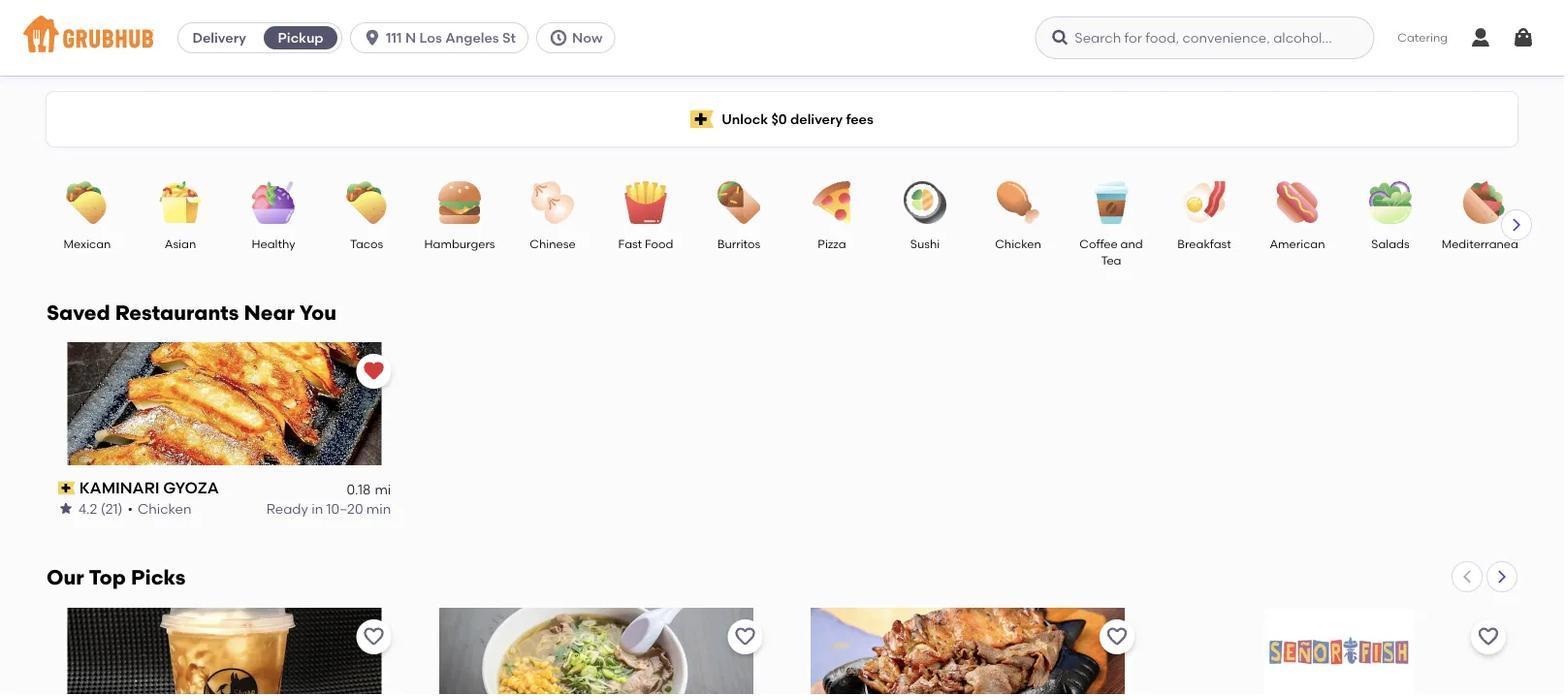 Task type: locate. For each thing, give the bounding box(es) containing it.
fast food
[[618, 237, 673, 251]]

mexican
[[64, 237, 111, 251]]

pickup button
[[260, 22, 341, 53]]

near
[[244, 301, 295, 325]]

grubhub plus flag logo image
[[691, 110, 714, 128]]

save this restaurant image for the sharp tea logo save this restaurant button
[[362, 625, 385, 649]]

pizza image
[[798, 181, 866, 224]]

0 horizontal spatial chicken
[[138, 500, 192, 517]]

3 save this restaurant button from the left
[[1099, 619, 1134, 654]]

1 save this restaurant button from the left
[[356, 619, 391, 654]]

3 save this restaurant image from the left
[[1105, 625, 1128, 649]]

111 n los angeles st
[[386, 30, 516, 46]]

save this restaurant image
[[362, 625, 385, 649], [734, 625, 757, 649], [1105, 625, 1128, 649]]

american image
[[1263, 181, 1331, 224]]

kaminari
[[79, 479, 159, 497]]

kaminari gyoza
[[79, 479, 219, 497]]

now button
[[536, 22, 623, 53]]

star icon image
[[58, 501, 74, 517]]

save this restaurant button for the sharp tea logo
[[356, 619, 391, 654]]

save this restaurant button for korea bbq house logo
[[1099, 619, 1134, 654]]

saved restaurant button
[[356, 354, 391, 389]]

hamburgers
[[424, 237, 495, 251]]

2 horizontal spatial save this restaurant image
[[1105, 625, 1128, 649]]

•
[[127, 500, 133, 517]]

main navigation navigation
[[0, 0, 1564, 76]]

saved
[[47, 301, 110, 325]]

sharp tea logo image
[[68, 608, 382, 695]]

orochon ramen logo image
[[418, 608, 774, 695]]

save this restaurant button for orochon ramen logo
[[728, 619, 763, 654]]

saved restaurant image
[[362, 360, 385, 383]]

picks
[[131, 565, 186, 590]]

sushi
[[910, 237, 940, 251]]

burritos
[[717, 237, 760, 251]]

coffee
[[1080, 237, 1118, 251]]

min
[[366, 500, 391, 517]]

save this restaurant button for senor fish logo
[[1471, 619, 1506, 654]]

salads
[[1371, 237, 1410, 251]]

ready
[[266, 500, 308, 517]]

chicken down kaminari gyoza
[[138, 500, 192, 517]]

2 save this restaurant button from the left
[[728, 619, 763, 654]]

burritos image
[[705, 181, 773, 224]]

korea bbq house logo image
[[811, 608, 1125, 695]]

asian image
[[146, 181, 214, 224]]

chicken
[[995, 237, 1041, 251], [138, 500, 192, 517]]

hamburgers image
[[426, 181, 494, 224]]

coffee and tea image
[[1077, 181, 1145, 224]]

caret right icon image right caret left icon
[[1494, 569, 1510, 585]]

1 horizontal spatial save this restaurant image
[[734, 625, 757, 649]]

1 vertical spatial chicken
[[138, 500, 192, 517]]

caret right icon image
[[1509, 217, 1524, 233], [1494, 569, 1510, 585]]

our
[[47, 565, 84, 590]]

coffee and tea
[[1080, 237, 1143, 268]]

0 vertical spatial caret right icon image
[[1509, 217, 1524, 233]]

0 horizontal spatial save this restaurant image
[[362, 625, 385, 649]]

salads image
[[1357, 181, 1424, 224]]

svg image
[[1469, 26, 1492, 49], [1512, 26, 1535, 49], [549, 28, 568, 48], [1050, 28, 1070, 48]]

caret right icon image up mediterranean
[[1509, 217, 1524, 233]]

10–20
[[326, 500, 363, 517]]

chinese image
[[519, 181, 587, 224]]

save this restaurant button
[[356, 619, 391, 654], [728, 619, 763, 654], [1099, 619, 1134, 654], [1471, 619, 1506, 654]]

asian
[[165, 237, 196, 251]]

angeles
[[445, 30, 499, 46]]

catering button
[[1384, 16, 1461, 60]]

tacos image
[[333, 181, 400, 224]]

4 save this restaurant button from the left
[[1471, 619, 1506, 654]]

1 save this restaurant image from the left
[[362, 625, 385, 649]]

2 save this restaurant image from the left
[[734, 625, 757, 649]]

ready in 10–20 min
[[266, 500, 391, 517]]

now
[[572, 30, 602, 46]]

delivery
[[790, 111, 843, 127]]

chicken image
[[984, 181, 1052, 224]]

our top picks
[[47, 565, 186, 590]]

1 horizontal spatial chicken
[[995, 237, 1041, 251]]

0.18 mi
[[347, 481, 391, 497]]

saved restaurants near you
[[47, 301, 336, 325]]

caret left icon image
[[1459, 569, 1475, 585]]

$0
[[771, 111, 787, 127]]

svg image
[[363, 28, 382, 48]]

chicken down chicken image in the right top of the page
[[995, 237, 1041, 251]]

4.2 (21)
[[79, 500, 123, 517]]

and
[[1120, 237, 1143, 251]]

save this restaurant image for korea bbq house logo's save this restaurant button
[[1105, 625, 1128, 649]]

mediterranean image
[[1450, 181, 1517, 224]]

0.18
[[347, 481, 371, 497]]



Task type: vqa. For each thing, say whether or not it's contained in the screenshot.
Senor Fish logo
yes



Task type: describe. For each thing, give the bounding box(es) containing it.
111
[[386, 30, 402, 46]]

mi
[[375, 481, 391, 497]]

delivery button
[[179, 22, 260, 53]]

0 vertical spatial chicken
[[995, 237, 1041, 251]]

food
[[645, 237, 673, 251]]

in
[[312, 500, 323, 517]]

• chicken
[[127, 500, 192, 517]]

american
[[1270, 237, 1325, 251]]

top
[[89, 565, 126, 590]]

catering
[[1398, 30, 1448, 44]]

111 n los angeles st button
[[350, 22, 536, 53]]

unlock
[[722, 111, 768, 127]]

save this restaurant image for orochon ramen logo save this restaurant button
[[734, 625, 757, 649]]

kaminari gyoza logo image
[[68, 342, 382, 465]]

breakfast image
[[1170, 181, 1238, 224]]

sushi image
[[891, 181, 959, 224]]

fees
[[846, 111, 873, 127]]

fast
[[618, 237, 642, 251]]

gyoza
[[163, 479, 219, 497]]

subscription pass image
[[58, 481, 75, 495]]

tea
[[1101, 253, 1121, 268]]

healthy image
[[240, 181, 307, 224]]

you
[[299, 301, 336, 325]]

restaurants
[[115, 301, 239, 325]]

fast food image
[[612, 181, 680, 224]]

1 vertical spatial caret right icon image
[[1494, 569, 1510, 585]]

senor fish logo image
[[1265, 608, 1414, 695]]

pizza
[[818, 237, 846, 251]]

4.2
[[79, 500, 97, 517]]

delivery
[[192, 30, 246, 46]]

n
[[405, 30, 416, 46]]

mexican image
[[53, 181, 121, 224]]

svg image inside now button
[[549, 28, 568, 48]]

los
[[419, 30, 442, 46]]

mediterranean
[[1442, 237, 1526, 251]]

st
[[502, 30, 516, 46]]

save this restaurant image
[[1477, 625, 1500, 649]]

breakfast
[[1177, 237, 1231, 251]]

Search for food, convenience, alcohol... search field
[[1035, 16, 1374, 59]]

(21)
[[101, 500, 123, 517]]

chinese
[[530, 237, 576, 251]]

unlock $0 delivery fees
[[722, 111, 873, 127]]

healthy
[[252, 237, 295, 251]]

tacos
[[350, 237, 383, 251]]

pickup
[[278, 30, 323, 46]]



